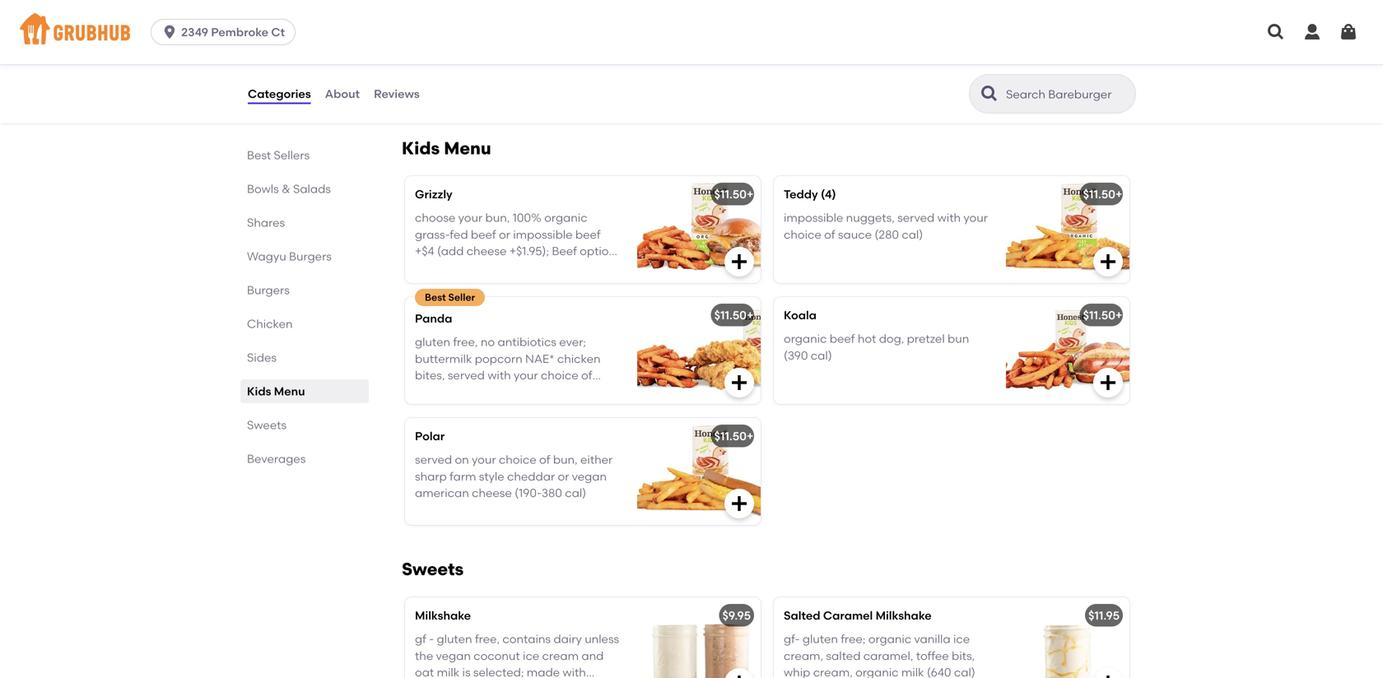 Task type: vqa. For each thing, say whether or not it's contained in the screenshot.
the is
yes



Task type: describe. For each thing, give the bounding box(es) containing it.
best for best sellers
[[247, 148, 271, 162]]

$9.95
[[722, 609, 751, 623]]

ct
[[271, 25, 285, 39]]

side sweet pickles image
[[637, 0, 761, 103]]

served inside gluten free, no antibiotics ever; buttermilk popcorn nae* chicken bites, served with your choice of sauce (190 cal)
[[448, 369, 485, 383]]

choice inside "impossible nuggets, served with your choice of sauce (280 cal)"
[[784, 228, 822, 242]]

contains
[[503, 632, 551, 646]]

organic inside organic beef hot dog, pretzel bun (390 cal)
[[784, 332, 827, 346]]

$11.50 for impossible nuggets, served with your choice of sauce (280 cal)
[[1083, 188, 1116, 201]]

bun
[[948, 332, 969, 346]]

$11.50 + for organic beef hot dog, pretzel bun (390 cal)
[[1083, 309, 1123, 323]]

&
[[282, 182, 290, 196]]

on
[[455, 453, 469, 467]]

sauces image
[[1006, 0, 1130, 103]]

salted
[[784, 609, 821, 623]]

free;
[[841, 632, 866, 646]]

0 vertical spatial kids menu
[[402, 138, 491, 159]]

of inside served on your choice of bun, either sharp farm style cheddar or vegan american cheese (190-380 cal)
[[539, 453, 550, 467]]

1 vertical spatial kids menu
[[247, 384, 305, 398]]

1 horizontal spatial sweets
[[402, 559, 464, 580]]

style
[[479, 470, 504, 484]]

about
[[325, 87, 360, 101]]

caramel,
[[863, 649, 913, 663]]

best seller
[[425, 292, 475, 304]]

1 vertical spatial kids
[[247, 384, 271, 398]]

sellers
[[274, 148, 310, 162]]

chicken
[[557, 352, 601, 366]]

farm
[[450, 470, 476, 484]]

milk for vegan
[[437, 666, 460, 678]]

with inside gluten free, no antibiotics ever; buttermilk popcorn nae* chicken bites, served with your choice of sauce (190 cal)
[[488, 369, 511, 383]]

koala
[[784, 309, 817, 323]]

is
[[462, 666, 471, 678]]

either
[[580, 453, 613, 467]]

bowls & salads
[[247, 182, 331, 196]]

sauce inside "impossible nuggets, served with your choice of sauce (280 cal)"
[[838, 228, 872, 242]]

popcorn
[[475, 352, 523, 366]]

panda image
[[637, 297, 761, 404]]

dog,
[[879, 332, 904, 346]]

(190
[[452, 385, 474, 399]]

seller
[[448, 292, 475, 304]]

$11.50 + for served on your choice of bun, either sharp farm style cheddar or vegan american cheese (190-380 cal)
[[714, 430, 754, 444]]

0 vertical spatial cream,
[[784, 649, 823, 663]]

panda
[[415, 312, 452, 326]]

0 vertical spatial menu
[[444, 138, 491, 159]]

polar
[[415, 430, 445, 444]]

gluten inside gf- gluten free; organic vanilla ice cream, salted caramel, toffee bits, whip cream, organic milk (640 cal)
[[803, 632, 838, 646]]

2 milkshake from the left
[[876, 609, 932, 623]]

$11.50 for organic beef hot dog, pretzel bun (390 cal)
[[1083, 309, 1116, 323]]

made
[[527, 666, 560, 678]]

about button
[[324, 64, 361, 124]]

1 vertical spatial organic
[[868, 632, 912, 646]]

the
[[415, 649, 433, 663]]

1 vertical spatial burgers
[[247, 283, 290, 297]]

toffee
[[916, 649, 949, 663]]

main navigation navigation
[[0, 0, 1383, 64]]

cheddar
[[507, 470, 555, 484]]

koala image
[[1006, 297, 1130, 404]]

whip
[[784, 666, 810, 678]]

$11.50 for served on your choice of bun, either sharp farm style cheddar or vegan american cheese (190-380 cal)
[[714, 430, 747, 444]]

sauce inside gluten free, no antibiotics ever; buttermilk popcorn nae* chicken bites, served with your choice of sauce (190 cal)
[[415, 385, 449, 399]]

served inside served on your choice of bun, either sharp farm style cheddar or vegan american cheese (190-380 cal)
[[415, 453, 452, 467]]

shares
[[247, 216, 285, 230]]

grizzly
[[415, 188, 453, 201]]

teddy
[[784, 188, 818, 201]]

(4)
[[821, 188, 836, 201]]

vanilla
[[914, 632, 951, 646]]

teddy (4) image
[[1006, 176, 1130, 283]]

your inside served on your choice of bun, either sharp farm style cheddar or vegan american cheese (190-380 cal)
[[472, 453, 496, 467]]

gluten inside gf - gluten free, contains dairy unless the vegan coconut ice cream and oat milk is selected; made wi
[[437, 632, 472, 646]]

-
[[429, 632, 434, 646]]

antibiotics
[[498, 335, 557, 349]]

nuggets,
[[846, 211, 895, 225]]

served on your choice of bun, either sharp farm style cheddar or vegan american cheese (190-380 cal)
[[415, 453, 613, 500]]

+ for organic beef hot dog, pretzel bun (390 cal)
[[1116, 309, 1123, 323]]

bits,
[[952, 649, 975, 663]]

of inside gluten free, no antibiotics ever; buttermilk popcorn nae* chicken bites, served with your choice of sauce (190 cal)
[[581, 369, 592, 383]]

1 milkshake from the left
[[415, 609, 471, 623]]

vegan inside served on your choice of bun, either sharp farm style cheddar or vegan american cheese (190-380 cal)
[[572, 470, 607, 484]]

svg image inside 2349 pembroke ct button
[[161, 24, 178, 40]]

reviews button
[[373, 64, 421, 124]]

best sellers
[[247, 148, 310, 162]]

grizzly image
[[637, 176, 761, 283]]

free, inside gf - gluten free, contains dairy unless the vegan coconut ice cream and oat milk is selected; made wi
[[475, 632, 500, 646]]

(640
[[927, 666, 951, 678]]

2 vertical spatial organic
[[856, 666, 899, 678]]

coconut
[[474, 649, 520, 663]]

gluten inside gluten free, no antibiotics ever; buttermilk popcorn nae* chicken bites, served with your choice of sauce (190 cal)
[[415, 335, 450, 349]]

cal) inside gluten free, no antibiotics ever; buttermilk popcorn nae* chicken bites, served with your choice of sauce (190 cal)
[[476, 385, 498, 399]]

organic beef hot dog, pretzel bun (390 cal)
[[784, 332, 969, 363]]

ever;
[[559, 335, 586, 349]]

sharp
[[415, 470, 447, 484]]

categories
[[248, 87, 311, 101]]

+ for served on your choice of bun, either sharp farm style cheddar or vegan american cheese (190-380 cal)
[[747, 430, 754, 444]]

salted caramel milkshake image
[[1006, 598, 1130, 678]]

cal) inside organic beef hot dog, pretzel bun (390 cal)
[[811, 349, 832, 363]]

$11.95
[[1088, 609, 1120, 623]]

salads
[[293, 182, 331, 196]]

milk for caramel,
[[901, 666, 924, 678]]

bites,
[[415, 369, 445, 383]]



Task type: locate. For each thing, give the bounding box(es) containing it.
kids down the sides
[[247, 384, 271, 398]]

beverages
[[247, 452, 306, 466]]

0 vertical spatial sweets
[[247, 418, 287, 432]]

choice
[[784, 228, 822, 242], [541, 369, 579, 383], [499, 453, 537, 467]]

cheese
[[472, 486, 512, 500]]

cream
[[542, 649, 579, 663]]

0 horizontal spatial of
[[539, 453, 550, 467]]

american
[[415, 486, 469, 500]]

2 vertical spatial of
[[539, 453, 550, 467]]

0 vertical spatial organic
[[784, 332, 827, 346]]

1 vertical spatial served
[[448, 369, 485, 383]]

2349
[[181, 25, 208, 39]]

1 vertical spatial sauce
[[415, 385, 449, 399]]

no
[[481, 335, 495, 349]]

choice down impossible
[[784, 228, 822, 242]]

best for best seller
[[425, 292, 446, 304]]

served inside "impossible nuggets, served with your choice of sauce (280 cal)"
[[898, 211, 935, 225]]

milk left is
[[437, 666, 460, 678]]

sides
[[247, 351, 277, 365]]

cal) down or
[[565, 486, 586, 500]]

with down "popcorn"
[[488, 369, 511, 383]]

organic down caramel,
[[856, 666, 899, 678]]

organic
[[784, 332, 827, 346], [868, 632, 912, 646], [856, 666, 899, 678]]

vegan inside gf - gluten free, contains dairy unless the vegan coconut ice cream and oat milk is selected; made wi
[[436, 649, 471, 663]]

milkshake
[[415, 609, 471, 623], [876, 609, 932, 623]]

sweets up -
[[402, 559, 464, 580]]

0 vertical spatial ice
[[953, 632, 970, 646]]

buttermilk
[[415, 352, 472, 366]]

your
[[964, 211, 988, 225], [514, 369, 538, 383], [472, 453, 496, 467]]

served up '(190'
[[448, 369, 485, 383]]

2 horizontal spatial your
[[964, 211, 988, 225]]

served up the (280 at the right top of the page
[[898, 211, 935, 225]]

1 horizontal spatial kids menu
[[402, 138, 491, 159]]

1 horizontal spatial with
[[937, 211, 961, 225]]

0 horizontal spatial ice
[[523, 649, 539, 663]]

gf- gluten free; organic vanilla ice cream, salted caramel, toffee bits, whip cream, organic milk (640 cal)
[[784, 632, 975, 678]]

0 horizontal spatial your
[[472, 453, 496, 467]]

2 horizontal spatial of
[[824, 228, 835, 242]]

kids menu down the sides
[[247, 384, 305, 398]]

burgers up chicken
[[247, 283, 290, 297]]

milk down toffee
[[901, 666, 924, 678]]

chicken
[[247, 317, 293, 331]]

gluten free, no antibiotics ever; buttermilk popcorn nae* chicken bites, served with your choice of sauce (190 cal)
[[415, 335, 601, 399]]

0 horizontal spatial vegan
[[436, 649, 471, 663]]

wagyu
[[247, 249, 286, 263]]

with
[[937, 211, 961, 225], [488, 369, 511, 383]]

ice inside gf - gluten free, contains dairy unless the vegan coconut ice cream and oat milk is selected; made wi
[[523, 649, 539, 663]]

svg image
[[1266, 22, 1286, 42], [1303, 22, 1322, 42], [1339, 22, 1359, 42], [1098, 72, 1118, 92], [729, 252, 749, 272], [1098, 252, 1118, 272], [1098, 373, 1118, 393], [1098, 674, 1118, 678]]

pretzel
[[907, 332, 945, 346]]

with right nuggets,
[[937, 211, 961, 225]]

0 vertical spatial free,
[[453, 335, 478, 349]]

of left bun,
[[539, 453, 550, 467]]

of
[[824, 228, 835, 242], [581, 369, 592, 383], [539, 453, 550, 467]]

and
[[582, 649, 604, 663]]

choice inside served on your choice of bun, either sharp farm style cheddar or vegan american cheese (190-380 cal)
[[499, 453, 537, 467]]

(390
[[784, 349, 808, 363]]

nae*
[[525, 352, 555, 366]]

+
[[747, 188, 754, 201], [1116, 188, 1123, 201], [747, 309, 754, 323], [1116, 309, 1123, 323], [747, 430, 754, 444]]

unless
[[585, 632, 619, 646]]

impossible
[[784, 211, 843, 225]]

cal) down bits,
[[954, 666, 975, 678]]

0 vertical spatial best
[[247, 148, 271, 162]]

menu
[[444, 138, 491, 159], [274, 384, 305, 398]]

ice up bits,
[[953, 632, 970, 646]]

your inside gluten free, no antibiotics ever; buttermilk popcorn nae* chicken bites, served with your choice of sauce (190 cal)
[[514, 369, 538, 383]]

or
[[558, 470, 569, 484]]

2 milk from the left
[[901, 666, 924, 678]]

2 vertical spatial served
[[415, 453, 452, 467]]

menu down the sides
[[274, 384, 305, 398]]

cream, up "whip"
[[784, 649, 823, 663]]

sweets
[[247, 418, 287, 432], [402, 559, 464, 580]]

ice down contains
[[523, 649, 539, 663]]

organic up caramel,
[[868, 632, 912, 646]]

(190-
[[515, 486, 542, 500]]

best
[[247, 148, 271, 162], [425, 292, 446, 304]]

milkshake up -
[[415, 609, 471, 623]]

with inside "impossible nuggets, served with your choice of sauce (280 cal)"
[[937, 211, 961, 225]]

milk inside gf - gluten free, contains dairy unless the vegan coconut ice cream and oat milk is selected; made wi
[[437, 666, 460, 678]]

categories button
[[247, 64, 312, 124]]

1 horizontal spatial sauce
[[838, 228, 872, 242]]

1 vertical spatial choice
[[541, 369, 579, 383]]

milkshake image
[[637, 598, 761, 678]]

menu up 'grizzly'
[[444, 138, 491, 159]]

gf - gluten free, contains dairy unless the vegan coconut ice cream and oat milk is selected; made wi
[[415, 632, 619, 678]]

bun,
[[553, 453, 578, 467]]

0 horizontal spatial with
[[488, 369, 511, 383]]

kids up 'grizzly'
[[402, 138, 440, 159]]

Search Bareburger search field
[[1004, 86, 1130, 102]]

1 vertical spatial ice
[[523, 649, 539, 663]]

2349 pembroke ct
[[181, 25, 285, 39]]

pembroke
[[211, 25, 268, 39]]

polar image
[[637, 418, 761, 525]]

0 horizontal spatial milkshake
[[415, 609, 471, 623]]

kids menu
[[402, 138, 491, 159], [247, 384, 305, 398]]

reviews
[[374, 87, 420, 101]]

1 horizontal spatial your
[[514, 369, 538, 383]]

0 horizontal spatial best
[[247, 148, 271, 162]]

your inside "impossible nuggets, served with your choice of sauce (280 cal)"
[[964, 211, 988, 225]]

0 vertical spatial choice
[[784, 228, 822, 242]]

sauce down nuggets,
[[838, 228, 872, 242]]

0 horizontal spatial milk
[[437, 666, 460, 678]]

1 horizontal spatial milk
[[901, 666, 924, 678]]

choice inside gluten free, no antibiotics ever; buttermilk popcorn nae* chicken bites, served with your choice of sauce (190 cal)
[[541, 369, 579, 383]]

teddy (4)
[[784, 188, 836, 201]]

ice inside gf- gluten free; organic vanilla ice cream, salted caramel, toffee bits, whip cream, organic milk (640 cal)
[[953, 632, 970, 646]]

salted caramel milkshake
[[784, 609, 932, 623]]

choice up cheddar
[[499, 453, 537, 467]]

choice down chicken
[[541, 369, 579, 383]]

served
[[898, 211, 935, 225], [448, 369, 485, 383], [415, 453, 452, 467]]

selected;
[[473, 666, 524, 678]]

2 vertical spatial choice
[[499, 453, 537, 467]]

served up sharp on the left of page
[[415, 453, 452, 467]]

kids menu up 'grizzly'
[[402, 138, 491, 159]]

free, inside gluten free, no antibiotics ever; buttermilk popcorn nae* chicken bites, served with your choice of sauce (190 cal)
[[453, 335, 478, 349]]

(280
[[875, 228, 899, 242]]

cream, down salted
[[813, 666, 853, 678]]

0 vertical spatial served
[[898, 211, 935, 225]]

$11.50 + for impossible nuggets, served with your choice of sauce (280 cal)
[[1083, 188, 1123, 201]]

milkshake up the vanilla
[[876, 609, 932, 623]]

gluten right -
[[437, 632, 472, 646]]

1 vertical spatial of
[[581, 369, 592, 383]]

1 vertical spatial free,
[[475, 632, 500, 646]]

cal) right '(190'
[[476, 385, 498, 399]]

2 horizontal spatial choice
[[784, 228, 822, 242]]

1 horizontal spatial ice
[[953, 632, 970, 646]]

salted
[[826, 649, 861, 663]]

+ for impossible nuggets, served with your choice of sauce (280 cal)
[[1116, 188, 1123, 201]]

of down chicken
[[581, 369, 592, 383]]

oat
[[415, 666, 434, 678]]

1 vertical spatial vegan
[[436, 649, 471, 663]]

cal) inside "impossible nuggets, served with your choice of sauce (280 cal)"
[[902, 228, 923, 242]]

1 vertical spatial sweets
[[402, 559, 464, 580]]

380
[[542, 486, 562, 500]]

0 vertical spatial of
[[824, 228, 835, 242]]

0 vertical spatial vegan
[[572, 470, 607, 484]]

1 milk from the left
[[437, 666, 460, 678]]

cal) right (390
[[811, 349, 832, 363]]

1 horizontal spatial best
[[425, 292, 446, 304]]

caramel
[[823, 609, 873, 623]]

cream,
[[784, 649, 823, 663], [813, 666, 853, 678]]

hot
[[858, 332, 876, 346]]

bowls
[[247, 182, 279, 196]]

gluten
[[415, 335, 450, 349], [437, 632, 472, 646], [803, 632, 838, 646]]

cal) inside gf- gluten free; organic vanilla ice cream, salted caramel, toffee bits, whip cream, organic milk (640 cal)
[[954, 666, 975, 678]]

vegan
[[572, 470, 607, 484], [436, 649, 471, 663]]

best left sellers
[[247, 148, 271, 162]]

organic up (390
[[784, 332, 827, 346]]

cal) right the (280 at the right top of the page
[[902, 228, 923, 242]]

1 horizontal spatial vegan
[[572, 470, 607, 484]]

1 vertical spatial menu
[[274, 384, 305, 398]]

1 horizontal spatial choice
[[541, 369, 579, 383]]

svg image
[[161, 24, 178, 40], [729, 373, 749, 393], [729, 494, 749, 514], [729, 674, 749, 678]]

2 vertical spatial your
[[472, 453, 496, 467]]

2349 pembroke ct button
[[151, 19, 302, 45]]

of inside "impossible nuggets, served with your choice of sauce (280 cal)"
[[824, 228, 835, 242]]

impossible nuggets, served with your choice of sauce (280 cal)
[[784, 211, 988, 242]]

1 horizontal spatial kids
[[402, 138, 440, 159]]

0 horizontal spatial kids menu
[[247, 384, 305, 398]]

vegan down either
[[572, 470, 607, 484]]

cal) inside served on your choice of bun, either sharp farm style cheddar or vegan american cheese (190-380 cal)
[[565, 486, 586, 500]]

beef
[[830, 332, 855, 346]]

gf
[[415, 632, 426, 646]]

0 horizontal spatial choice
[[499, 453, 537, 467]]

milk
[[437, 666, 460, 678], [901, 666, 924, 678]]

free, left no
[[453, 335, 478, 349]]

1 horizontal spatial milkshake
[[876, 609, 932, 623]]

1 vertical spatial with
[[488, 369, 511, 383]]

of down impossible
[[824, 228, 835, 242]]

wagyu burgers
[[247, 249, 332, 263]]

best up "panda"
[[425, 292, 446, 304]]

0 horizontal spatial sweets
[[247, 418, 287, 432]]

0 vertical spatial kids
[[402, 138, 440, 159]]

gluten up buttermilk
[[415, 335, 450, 349]]

0 vertical spatial sauce
[[838, 228, 872, 242]]

milk inside gf- gluten free; organic vanilla ice cream, salted caramel, toffee bits, whip cream, organic milk (640 cal)
[[901, 666, 924, 678]]

1 vertical spatial cream,
[[813, 666, 853, 678]]

ice
[[953, 632, 970, 646], [523, 649, 539, 663]]

0 horizontal spatial sauce
[[415, 385, 449, 399]]

gf-
[[784, 632, 800, 646]]

0 vertical spatial with
[[937, 211, 961, 225]]

vegan up is
[[436, 649, 471, 663]]

search icon image
[[980, 84, 1000, 104]]

0 horizontal spatial kids
[[247, 384, 271, 398]]

1 vertical spatial best
[[425, 292, 446, 304]]

dairy
[[554, 632, 582, 646]]

kids
[[402, 138, 440, 159], [247, 384, 271, 398]]

1 horizontal spatial of
[[581, 369, 592, 383]]

0 vertical spatial your
[[964, 211, 988, 225]]

0 vertical spatial burgers
[[289, 249, 332, 263]]

free,
[[453, 335, 478, 349], [475, 632, 500, 646]]

1 vertical spatial your
[[514, 369, 538, 383]]

0 horizontal spatial menu
[[274, 384, 305, 398]]

gluten up salted
[[803, 632, 838, 646]]

sweets up beverages
[[247, 418, 287, 432]]

sauce down bites,
[[415, 385, 449, 399]]

burgers right wagyu
[[289, 249, 332, 263]]

free, up coconut
[[475, 632, 500, 646]]

1 horizontal spatial menu
[[444, 138, 491, 159]]



